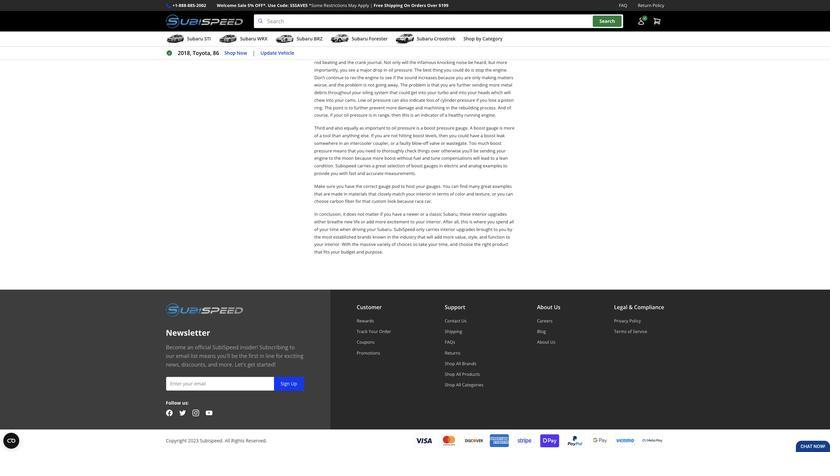 Task type: locate. For each thing, give the bounding box(es) containing it.
will inside third and also equally as important to oil pressure is a boost pressure gauge. a boost gauge is more of a tool than anything else. if you are not hitting boost levels, then you could have a boost leak somewhere in an intercooler coupler, or a faulty blow-off valve or wastegate. too much boost pressure means that you need to thoroughly check things over otherwise you'll be sending your engine to the moon because more boost without fuel and tune compensations will lead to a lean condition. subispeed carries a great selection of boost gauges in electric and analog examples to provide you with fast and accurate measurements.
[[473, 155, 480, 161]]

knocking
[[438, 59, 455, 65]]

be up let's at the bottom of page
[[232, 352, 238, 360]]

can
[[392, 97, 399, 103], [452, 183, 459, 189], [506, 191, 513, 197]]

choose inside make sure you have the correct gauge pod to host your gauges. you can find many great examples that are made in materials that closely match your interior in terms of color and texture, or you can choose carbon fiber for that custom look because race car.
[[314, 198, 329, 204]]

1 vertical spatial by
[[508, 226, 513, 232]]

vehicle
[[422, 44, 436, 50]]

1 horizontal spatial get
[[411, 90, 418, 96]]

1 vertical spatial not
[[391, 133, 398, 139]]

you'll
[[217, 352, 230, 360]]

system
[[374, 90, 389, 96]]

shop by category
[[464, 36, 503, 42]]

subaru for subaru forester
[[352, 36, 368, 42]]

1 horizontal spatial when
[[409, 52, 420, 58]]

1 horizontal spatial an
[[344, 140, 349, 146]]

us up shipping link
[[462, 318, 467, 324]]

1 vertical spatial us
[[462, 318, 467, 324]]

in down cylinder
[[446, 105, 450, 111]]

means up moon
[[333, 148, 347, 154]]

0 horizontal spatial get
[[248, 361, 255, 368]]

0 horizontal spatial subispeed
[[213, 344, 239, 351]]

1 vertical spatial for
[[356, 198, 361, 204]]

can right texture,
[[506, 191, 513, 197]]

engine inside the second most important gauge to monitor in your vehicle is your oil pressure. subarus are very anonymous for rod knock. rod knock happens when there is no lubrication between the connecting rod beating and the crank journal. not only will the infamous knocking noise be heard, but more importantly, you see a major drop in oil pressure. the best thing you could do is stop the engine. don't continue to rev the engine to see if the sound increases because you are only making matters worse, and the problem is not going away. the problem is that you are further sending more metal debris throughout your oiling system that could get into your turbo and into your heads which will chew into your cams. low oil pressure can also indicate loss of cylinder pressure if you lose a piston ring. the point is to further prevent more damage and machining in the rebuilding process. and of course, if your oil pressure is in range, then this is an indicator of a healthy running engine.
[[365, 74, 379, 80]]

0 horizontal spatial also
[[335, 125, 343, 131]]

where
[[474, 219, 487, 225]]

0 vertical spatial subispeed
[[394, 226, 415, 232]]

subaru forester button
[[331, 33, 388, 46]]

not
[[368, 82, 375, 88], [391, 133, 398, 139], [358, 211, 365, 217]]

blow-
[[412, 140, 423, 146]]

you up excitement
[[384, 211, 391, 217]]

1 horizontal spatial not
[[368, 82, 375, 88]]

oil down not
[[389, 67, 394, 73]]

5 subaru from the left
[[417, 36, 433, 42]]

of right variety
[[392, 241, 396, 247]]

race
[[415, 198, 424, 204]]

1 vertical spatial engine
[[314, 155, 328, 161]]

terms
[[614, 329, 627, 335]]

2 vertical spatial an
[[187, 344, 194, 351]]

carries down classic
[[426, 226, 440, 232]]

in down tune
[[439, 163, 443, 169]]

0 horizontal spatial pressure.
[[395, 67, 414, 73]]

the inside make sure you have the correct gauge pod to host your gauges. you can find many great examples that are made in materials that closely match your interior in terms of color and texture, or you can choose carbon fiber for that custom look because race car.
[[356, 183, 362, 189]]

shop inside dropdown button
[[464, 36, 475, 42]]

2 vertical spatial be
[[232, 352, 238, 360]]

interior up where
[[472, 211, 487, 217]]

a subaru sti thumbnail image image
[[166, 34, 185, 44]]

that down the materials at the top of page
[[363, 198, 371, 204]]

0 horizontal spatial by
[[476, 36, 482, 42]]

so
[[413, 241, 418, 247]]

engine down drop on the left top of page
[[365, 74, 379, 80]]

the down style,
[[474, 241, 481, 247]]

metapay image
[[643, 439, 663, 443]]

interior inside make sure you have the correct gauge pod to host your gauges. you can find many great examples that are made in materials that closely match your interior in terms of color and texture, or you can choose carbon fiber for that custom look because race car.
[[417, 191, 431, 197]]

this down 'damage'
[[402, 112, 410, 118]]

pressure
[[373, 97, 391, 103], [458, 97, 475, 103], [350, 112, 368, 118], [398, 125, 415, 131], [437, 125, 455, 131], [314, 148, 332, 154]]

have inside third and also equally as important to oil pressure is a boost pressure gauge. a boost gauge is more of a tool than anything else. if you are not hitting boost levels, then you could have a boost leak somewhere in an intercooler coupler, or a faulty blow-off valve or wastegate. too much boost pressure means that you need to thoroughly check things over otherwise you'll be sending your engine to the moon because more boost without fuel and tune compensations will lead to a lean condition. subispeed carries a great selection of boost gauges in electric and analog examples to provide you with fast and accurate measurements.
[[470, 133, 480, 139]]

heads
[[478, 90, 490, 96]]

choose down the value,
[[459, 241, 473, 247]]

get
[[411, 90, 418, 96], [248, 361, 255, 368]]

visa image
[[414, 434, 434, 448]]

established
[[334, 234, 356, 240]]

sign
[[281, 381, 290, 387]]

or right 'newer'
[[421, 211, 425, 217]]

0 horizontal spatial interior
[[417, 191, 431, 197]]

the
[[314, 44, 322, 50], [415, 67, 422, 73], [400, 82, 408, 88], [325, 105, 332, 111]]

policy
[[653, 2, 665, 8], [630, 318, 641, 324]]

only inside in conclusion, it does not matter if you have a newer or a classic subaru, these interior upgrades either breathe new life or add more excitement to your interior. after all, this is where you spend all of your time when driving your subaru. subispeed only carries interior upgrades brought to you by the most established brands known in the industry that will add more value, style, and function to your interior. with the massive variety of choices so take your time, and choose the right product that fits your budget and purpose.
[[416, 226, 425, 232]]

us for contact us link
[[462, 318, 467, 324]]

1 horizontal spatial add
[[435, 234, 442, 240]]

1 vertical spatial interior.
[[325, 241, 341, 247]]

wrx
[[257, 36, 268, 42]]

1 vertical spatial subispeed logo image
[[166, 303, 243, 317]]

2 vertical spatial not
[[358, 211, 365, 217]]

2 horizontal spatial interior
[[472, 211, 487, 217]]

subispeed logo image
[[166, 14, 243, 28], [166, 303, 243, 317]]

1 vertical spatial subispeed
[[213, 344, 239, 351]]

0 vertical spatial means
[[333, 148, 347, 154]]

turbo
[[438, 90, 449, 96]]

1 vertical spatial only
[[472, 74, 481, 80]]

0 horizontal spatial add
[[367, 219, 374, 225]]

to up exciting at the bottom of page
[[290, 344, 295, 351]]

0 vertical spatial pressure.
[[458, 44, 476, 50]]

all
[[510, 219, 514, 225]]

1 vertical spatial add
[[435, 234, 442, 240]]

in inside in conclusion, it does not matter if you have a newer or a classic subaru, these interior upgrades either breathe new life or add more excitement to your interior. after all, this is where you spend all of your time when driving your subaru. subispeed only carries interior upgrades brought to you by the most established brands known in the industry that will add more value, style, and function to your interior. with the massive variety of choices so take your time, and choose the right product that fits your budget and purpose.
[[387, 234, 391, 240]]

|
[[370, 2, 373, 8], [253, 49, 255, 57]]

will up piston
[[504, 90, 511, 96]]

very
[[503, 44, 511, 50]]

rod down anonymous
[[314, 59, 321, 65]]

sending inside third and also equally as important to oil pressure is a boost pressure gauge. a boost gauge is more of a tool than anything else. if you are not hitting boost levels, then you could have a boost leak somewhere in an intercooler coupler, or a faulty blow-off valve or wastegate. too much boost pressure means that you need to thoroughly check things over otherwise you'll be sending your engine to the moon because more boost without fuel and tune compensations will lead to a lean condition. subispeed carries a great selection of boost gauges in electric and analog examples to provide you with fast and accurate measurements.
[[480, 148, 496, 154]]

only down stop at top
[[472, 74, 481, 80]]

and inside become an official subispeed insider! subscribing to our email list means you'll be the first in line for exciting news, discounts, and more. let's get started!
[[208, 361, 218, 368]]

color
[[455, 191, 466, 197]]

0 vertical spatial have
[[470, 133, 480, 139]]

get inside become an official subispeed insider! subscribing to our email list means you'll be the first in line for exciting news, discounts, and more. let's get started!
[[248, 361, 255, 368]]

2023
[[188, 438, 199, 444]]

2 vertical spatial gauge
[[379, 183, 391, 189]]

see up away.
[[385, 74, 392, 80]]

subaru inside dropdown button
[[240, 36, 256, 42]]

1 horizontal spatial great
[[481, 183, 492, 189]]

up
[[291, 381, 297, 387]]

get up indicate
[[411, 90, 418, 96]]

1 vertical spatial policy
[[630, 318, 641, 324]]

2 horizontal spatial because
[[438, 74, 455, 80]]

0 horizontal spatial engine
[[314, 155, 328, 161]]

pod
[[392, 183, 400, 189]]

0 vertical spatial by
[[476, 36, 482, 42]]

1 vertical spatial important
[[365, 125, 385, 131]]

about down blog
[[537, 339, 550, 345]]

1 horizontal spatial interior.
[[426, 219, 442, 225]]

1 vertical spatial most
[[322, 234, 332, 240]]

policy right return on the top of page
[[653, 2, 665, 8]]

means inside become an official subispeed insider! subscribing to our email list means you'll be the first in line for exciting news, discounts, and more. let's get started!
[[199, 352, 216, 360]]

an inside become an official subispeed insider! subscribing to our email list means you'll be the first in line for exciting news, discounts, and more. let's get started!
[[187, 344, 194, 351]]

life
[[354, 219, 360, 225]]

privacy policy
[[614, 318, 641, 324]]

may
[[349, 2, 357, 8]]

this inside in conclusion, it does not matter if you have a newer or a classic subaru, these interior upgrades either breathe new life or add more excitement to your interior. after all, this is where you spend all of your time when driving your subaru. subispeed only carries interior upgrades brought to you by the most established brands known in the industry that will add more value, style, and function to your interior. with the massive variety of choices so take your time, and choose the right product that fits your budget and purpose.
[[461, 219, 469, 225]]

because down 'match'
[[397, 198, 414, 204]]

subaru sti
[[187, 36, 211, 42]]

1 vertical spatial shipping
[[445, 329, 462, 335]]

is left no
[[433, 52, 436, 58]]

tool
[[323, 133, 331, 139]]

0 vertical spatial important
[[350, 44, 370, 50]]

terms of service link
[[614, 329, 665, 335]]

boost down fuel
[[412, 163, 423, 169]]

shop down 'shop all products'
[[445, 382, 455, 388]]

googlepay image
[[590, 434, 610, 448]]

0 vertical spatial engine.
[[493, 67, 508, 73]]

in down a subaru crosstrek thumbnail image on the top left of page
[[407, 44, 411, 50]]

interior
[[417, 191, 431, 197], [472, 211, 487, 217], [441, 226, 456, 232]]

and down compensations
[[460, 163, 468, 169]]

not inside third and also equally as important to oil pressure is a boost pressure gauge. a boost gauge is more of a tool than anything else. if you are not hitting boost levels, then you could have a boost leak somewhere in an intercooler coupler, or a faulty blow-off valve or wastegate. too much boost pressure means that you need to thoroughly check things over otherwise you'll be sending your engine to the moon because more boost without fuel and tune compensations will lead to a lean condition. subispeed carries a great selection of boost gauges in electric and analog examples to provide you with fast and accurate measurements.
[[391, 133, 398, 139]]

for inside the second most important gauge to monitor in your vehicle is your oil pressure. subarus are very anonymous for rod knock. rod knock happens when there is no lubrication between the connecting rod beating and the crank journal. not only will the infamous knocking noise be heard, but more importantly, you see a major drop in oil pressure. the best thing you could do is stop the engine. don't continue to rev the engine to see if the sound increases because you are only making matters worse, and the problem is not going away. the problem is that you are further sending more metal debris throughout your oiling system that could get into your turbo and into your heads which will chew into your cams. low oil pressure can also indicate loss of cylinder pressure if you lose a piston ring. the point is to further prevent more damage and machining in the rebuilding process. and of course, if your oil pressure is in range, then this is an indicator of a healthy running engine.
[[339, 52, 345, 58]]

0 vertical spatial most
[[339, 44, 349, 50]]

then inside third and also equally as important to oil pressure is a boost pressure gauge. a boost gauge is more of a tool than anything else. if you are not hitting boost levels, then you could have a boost leak somewhere in an intercooler coupler, or a faulty blow-off valve or wastegate. too much boost pressure means that you need to thoroughly check things over otherwise you'll be sending your engine to the moon because more boost without fuel and tune compensations will lead to a lean condition. subispeed carries a great selection of boost gauges in electric and analog examples to provide you with fast and accurate measurements.
[[439, 133, 448, 139]]

1 vertical spatial an
[[344, 140, 349, 146]]

means down official
[[199, 352, 216, 360]]

0 vertical spatial only
[[393, 59, 401, 65]]

for down the materials at the top of page
[[356, 198, 361, 204]]

look
[[388, 198, 396, 204]]

closely
[[378, 191, 391, 197]]

interior. up fits
[[325, 241, 341, 247]]

venmo image
[[616, 434, 635, 448]]

function
[[489, 234, 505, 240]]

pressure up the as
[[350, 112, 368, 118]]

subispeed logo image up newsletter
[[166, 303, 243, 317]]

1 subaru from the left
[[187, 36, 203, 42]]

off*.
[[255, 2, 267, 8]]

all for brands
[[456, 361, 461, 367]]

2 vertical spatial interior
[[441, 226, 456, 232]]

0 horizontal spatial because
[[355, 155, 372, 161]]

*some restrictions may apply | free shipping on orders over $199
[[309, 2, 449, 8]]

and up cylinder
[[450, 90, 458, 96]]

returns
[[445, 350, 461, 356]]

or right texture,
[[492, 191, 497, 197]]

to inside become an official subispeed insider! subscribing to our email list means you'll be the first in line for exciting news, discounts, and more. let's get started!
[[290, 344, 295, 351]]

1 vertical spatial then
[[439, 133, 448, 139]]

2 vertical spatial us
[[551, 339, 556, 345]]

problem down sound
[[409, 82, 426, 88]]

not left hitting
[[391, 133, 398, 139]]

add
[[367, 219, 374, 225], [435, 234, 442, 240]]

1 vertical spatial great
[[481, 183, 492, 189]]

and
[[498, 105, 506, 111]]

oil up lubrication
[[452, 44, 456, 50]]

shop left now
[[225, 50, 236, 56]]

1 horizontal spatial have
[[393, 211, 402, 217]]

1 horizontal spatial for
[[339, 52, 345, 58]]

many
[[469, 183, 480, 189]]

have up the materials at the top of page
[[345, 183, 355, 189]]

or inside make sure you have the correct gauge pod to host your gauges. you can find many great examples that are made in materials that closely match your interior in terms of color and texture, or you can choose carbon fiber for that custom look because race car.
[[492, 191, 497, 197]]

or right the valve
[[441, 140, 446, 146]]

sending up heads
[[472, 82, 488, 88]]

running
[[465, 112, 480, 118]]

important inside the second most important gauge to monitor in your vehicle is your oil pressure. subarus are very anonymous for rod knock. rod knock happens when there is no lubrication between the connecting rod beating and the crank journal. not only will the infamous knocking noise be heard, but more importantly, you see a major drop in oil pressure. the best thing you could do is stop the engine. don't continue to rev the engine to see if the sound increases because you are only making matters worse, and the problem is not going away. the problem is that you are further sending more metal debris throughout your oiling system that could get into your turbo and into your heads which will chew into your cams. low oil pressure can also indicate loss of cylinder pressure if you lose a piston ring. the point is to further prevent more damage and machining in the rebuilding process. and of course, if your oil pressure is in range, then this is an indicator of a healthy running engine.
[[350, 44, 370, 50]]

apply
[[358, 2, 369, 8]]

an up the list
[[187, 344, 194, 351]]

third and also equally as important to oil pressure is a boost pressure gauge. a boost gauge is more of a tool than anything else. if you are not hitting boost levels, then you could have a boost leak somewhere in an intercooler coupler, or a faulty blow-off valve or wastegate. too much boost pressure means that you need to thoroughly check things over otherwise you'll be sending your engine to the moon because more boost without fuel and tune compensations will lead to a lean condition. subispeed carries a great selection of boost gauges in electric and analog examples to provide you with fast and accurate measurements.
[[314, 125, 515, 176]]

1 vertical spatial about us
[[537, 339, 556, 345]]

great inside make sure you have the correct gauge pod to host your gauges. you can find many great examples that are made in materials that closely match your interior in terms of color and texture, or you can choose carbon fiber for that custom look because race car.
[[481, 183, 492, 189]]

2 vertical spatial could
[[458, 133, 469, 139]]

are down do
[[465, 74, 471, 80]]

of down either
[[314, 226, 319, 232]]

1 horizontal spatial subispeed
[[394, 226, 415, 232]]

contact us
[[445, 318, 467, 324]]

86
[[213, 49, 219, 57]]

chew
[[314, 97, 325, 103]]

boost up levels,
[[424, 125, 436, 131]]

when
[[409, 52, 420, 58], [340, 226, 351, 232]]

shipping left on
[[384, 2, 403, 8]]

1 vertical spatial because
[[355, 155, 372, 161]]

0 horizontal spatial when
[[340, 226, 351, 232]]

1 vertical spatial means
[[199, 352, 216, 360]]

0 vertical spatial not
[[368, 82, 375, 88]]

important inside third and also equally as important to oil pressure is a boost pressure gauge. a boost gauge is more of a tool than anything else. if you are not hitting boost levels, then you could have a boost leak somewhere in an intercooler coupler, or a faulty blow-off valve or wastegate. too much boost pressure means that you need to thoroughly check things over otherwise you'll be sending your engine to the moon because more boost without fuel and tune compensations will lead to a lean condition. subispeed carries a great selection of boost gauges in electric and analog examples to provide you with fast and accurate measurements.
[[365, 125, 385, 131]]

heard,
[[475, 59, 488, 65]]

subaru up vehicle
[[417, 36, 433, 42]]

make sure you have the correct gauge pod to host your gauges. you can find many great examples that are made in materials that closely match your interior in terms of color and texture, or you can choose carbon fiber for that custom look because race car.
[[314, 183, 513, 204]]

have
[[470, 133, 480, 139], [345, 183, 355, 189], [393, 211, 402, 217]]

the down subarus
[[485, 52, 491, 58]]

into
[[419, 90, 426, 96], [459, 90, 467, 96], [326, 97, 334, 103]]

best
[[423, 67, 432, 73]]

paypal image
[[565, 434, 585, 448]]

0 horizontal spatial interior.
[[325, 241, 341, 247]]

sending inside the second most important gauge to monitor in your vehicle is your oil pressure. subarus are very anonymous for rod knock. rod knock happens when there is no lubrication between the connecting rod beating and the crank journal. not only will the infamous knocking noise be heard, but more importantly, you see a major drop in oil pressure. the best thing you could do is stop the engine. don't continue to rev the engine to see if the sound increases because you are only making matters worse, and the problem is not going away. the problem is that you are further sending more metal debris throughout your oiling system that could get into your turbo and into your heads which will chew into your cams. low oil pressure can also indicate loss of cylinder pressure if you lose a piston ring. the point is to further prevent more damage and machining in the rebuilding process. and of course, if your oil pressure is in range, then this is an indicator of a healthy running engine.
[[472, 82, 488, 88]]

coupons
[[357, 339, 375, 345]]

shop for shop all categories
[[445, 382, 455, 388]]

0 horizontal spatial not
[[358, 211, 365, 217]]

3 subaru from the left
[[297, 36, 313, 42]]

0 vertical spatial also
[[400, 97, 409, 103]]

subaru inside 'dropdown button'
[[417, 36, 433, 42]]

intercooler
[[350, 140, 372, 146]]

thing
[[433, 67, 443, 73]]

0 horizontal spatial an
[[187, 344, 194, 351]]

because inside the second most important gauge to monitor in your vehicle is your oil pressure. subarus are very anonymous for rod knock. rod knock happens when there is no lubrication between the connecting rod beating and the crank journal. not only will the infamous knocking noise be heard, but more importantly, you see a major drop in oil pressure. the best thing you could do is stop the engine. don't continue to rev the engine to see if the sound increases because you are only making matters worse, and the problem is not going away. the problem is that you are further sending more metal debris throughout your oiling system that could get into your turbo and into your heads which will chew into your cams. low oil pressure can also indicate loss of cylinder pressure if you lose a piston ring. the point is to further prevent more damage and machining in the rebuilding process. and of course, if your oil pressure is in range, then this is an indicator of a healthy running engine.
[[438, 74, 455, 80]]

more up range, on the top left of the page
[[386, 105, 397, 111]]

get inside the second most important gauge to monitor in your vehicle is your oil pressure. subarus are very anonymous for rod knock. rod knock happens when there is no lubrication between the connecting rod beating and the crank journal. not only will the infamous knocking noise be heard, but more importantly, you see a major drop in oil pressure. the best thing you could do is stop the engine. don't continue to rev the engine to see if the sound increases because you are only making matters worse, and the problem is not going away. the problem is that you are further sending more metal debris throughout your oiling system that could get into your turbo and into your heads which will chew into your cams. low oil pressure can also indicate loss of cylinder pressure if you lose a piston ring. the point is to further prevent more damage and machining in the rebuilding process. and of course, if your oil pressure is in range, then this is an indicator of a healthy running engine.
[[411, 90, 418, 96]]

pressure up rebuilding
[[458, 97, 475, 103]]

means inside third and also equally as important to oil pressure is a boost pressure gauge. a boost gauge is more of a tool than anything else. if you are not hitting boost levels, then you could have a boost leak somewhere in an intercooler coupler, or a faulty blow-off valve or wastegate. too much boost pressure means that you need to thoroughly check things over otherwise you'll be sending your engine to the moon because more boost without fuel and tune compensations will lead to a lean condition. subispeed carries a great selection of boost gauges in electric and analog examples to provide you with fast and accurate measurements.
[[333, 148, 347, 154]]

mastercard image
[[439, 434, 459, 448]]

subispeed inside in conclusion, it does not matter if you have a newer or a classic subaru, these interior upgrades either breathe new life or add more excitement to your interior. after all, this is where you spend all of your time when driving your subaru. subispeed only carries interior upgrades brought to you by the most established brands known in the industry that will add more value, style, and function to your interior. with the massive variety of choices so take your time, and choose the right product that fits your budget and purpose.
[[394, 226, 415, 232]]

examples right many
[[493, 183, 512, 189]]

subaru up knock.
[[352, 36, 368, 42]]

and down massive
[[357, 249, 364, 255]]

to up function
[[494, 226, 498, 232]]

the left moon
[[334, 155, 341, 161]]

shipping
[[384, 2, 403, 8], [445, 329, 462, 335]]

not
[[384, 59, 391, 65]]

because inside third and also equally as important to oil pressure is a boost pressure gauge. a boost gauge is more of a tool than anything else. if you are not hitting boost levels, then you could have a boost leak somewhere in an intercooler coupler, or a faulty blow-off valve or wastegate. too much boost pressure means that you need to thoroughly check things over otherwise you'll be sending your engine to the moon because more boost without fuel and tune compensations will lead to a lean condition. subispeed carries a great selection of boost gauges in electric and analog examples to provide you with fast and accurate measurements.
[[355, 155, 372, 161]]

0 horizontal spatial most
[[322, 234, 332, 240]]

0 horizontal spatial further
[[354, 105, 368, 111]]

subispeed inside become an official subispeed insider! subscribing to our email list means you'll be the first in line for exciting news, discounts, and more. let's get started!
[[213, 344, 239, 351]]

throughout
[[328, 90, 351, 96]]

| left free
[[370, 2, 373, 8]]

great up texture,
[[481, 183, 492, 189]]

problem
[[345, 82, 363, 88], [409, 82, 426, 88]]

shop all brands link
[[445, 361, 484, 367]]

free
[[374, 2, 383, 8]]

0 vertical spatial shipping
[[384, 2, 403, 8]]

about us down blog link at the bottom right
[[537, 339, 556, 345]]

0 horizontal spatial have
[[345, 183, 355, 189]]

only
[[393, 59, 401, 65], [472, 74, 481, 80], [416, 226, 425, 232]]

engine inside third and also equally as important to oil pressure is a boost pressure gauge. a boost gauge is more of a tool than anything else. if you are not hitting boost levels, then you could have a boost leak somewhere in an intercooler coupler, or a faulty blow-off valve or wastegate. too much boost pressure means that you need to thoroughly check things over otherwise you'll be sending your engine to the moon because more boost without fuel and tune compensations will lead to a lean condition. subispeed carries a great selection of boost gauges in electric and analog examples to provide you with fast and accurate measurements.
[[314, 155, 328, 161]]

is up leak
[[500, 125, 503, 131]]

moon
[[342, 155, 354, 161]]

an inside the second most important gauge to monitor in your vehicle is your oil pressure. subarus are very anonymous for rod knock. rod knock happens when there is no lubrication between the connecting rod beating and the crank journal. not only will the infamous knocking noise be heard, but more importantly, you see a major drop in oil pressure. the best thing you could do is stop the engine. don't continue to rev the engine to see if the sound increases because you are only making matters worse, and the problem is not going away. the problem is that you are further sending more metal debris throughout your oiling system that could get into your turbo and into your heads which will chew into your cams. low oil pressure can also indicate loss of cylinder pressure if you lose a piston ring. the point is to further prevent more damage and machining in the rebuilding process. and of course, if your oil pressure is in range, then this is an indicator of a healthy running engine.
[[415, 112, 420, 118]]

4 subaru from the left
[[352, 36, 368, 42]]

more up which
[[489, 82, 500, 88]]

that inside third and also equally as important to oil pressure is a boost pressure gauge. a boost gauge is more of a tool than anything else. if you are not hitting boost levels, then you could have a boost leak somewhere in an intercooler coupler, or a faulty blow-off valve or wastegate. too much boost pressure means that you need to thoroughly check things over otherwise you'll be sending your engine to the moon because more boost without fuel and tune compensations will lead to a lean condition. subispeed carries a great selection of boost gauges in electric and analog examples to provide you with fast and accurate measurements.
[[348, 148, 356, 154]]

lead
[[481, 155, 490, 161]]

but
[[489, 59, 496, 65]]

and left more. at the bottom left of the page
[[208, 361, 218, 368]]

2 subaru from the left
[[240, 36, 256, 42]]

loss
[[427, 97, 434, 103]]

0 horizontal spatial choose
[[314, 198, 329, 204]]

is down 'damage'
[[411, 112, 414, 118]]

2 about from the top
[[537, 339, 550, 345]]

1 horizontal spatial by
[[508, 226, 513, 232]]

1 about from the top
[[537, 304, 553, 311]]

1 vertical spatial gauge
[[487, 125, 499, 131]]

0 vertical spatial be
[[468, 59, 474, 65]]

can up 'damage'
[[392, 97, 399, 103]]

a subaru crosstrek thumbnail image image
[[396, 34, 414, 44]]

1 horizontal spatial engine
[[365, 74, 379, 80]]

2 about us from the top
[[537, 339, 556, 345]]

2 horizontal spatial for
[[356, 198, 361, 204]]

1 vertical spatial sending
[[480, 148, 496, 154]]

engine. down process.
[[482, 112, 496, 118]]

than
[[332, 133, 341, 139]]

to right pod
[[401, 183, 405, 189]]

0 vertical spatial because
[[438, 74, 455, 80]]

2 subispeed logo image from the top
[[166, 303, 243, 317]]

is down prevent
[[369, 112, 372, 118]]

1 vertical spatial can
[[452, 183, 459, 189]]

lose
[[489, 97, 497, 103]]

0 vertical spatial get
[[411, 90, 418, 96]]

1 horizontal spatial rod
[[346, 52, 353, 58]]

most
[[339, 44, 349, 50], [322, 234, 332, 240]]

of
[[436, 97, 440, 103], [507, 105, 511, 111], [440, 112, 444, 118], [314, 133, 319, 139], [406, 163, 410, 169], [450, 191, 454, 197], [314, 226, 319, 232], [392, 241, 396, 247], [628, 329, 632, 335]]

your inside third and also equally as important to oil pressure is a boost pressure gauge. a boost gauge is more of a tool than anything else. if you are not hitting boost levels, then you could have a boost leak somewhere in an intercooler coupler, or a faulty blow-off valve or wastegate. too much boost pressure means that you need to thoroughly check things over otherwise you'll be sending your engine to the moon because more boost without fuel and tune compensations will lead to a lean condition. subispeed carries a great selection of boost gauges in electric and analog examples to provide you with fast and accurate measurements.
[[497, 148, 506, 154]]

1 vertical spatial carries
[[426, 226, 440, 232]]

not up life
[[358, 211, 365, 217]]

gauge inside the second most important gauge to monitor in your vehicle is your oil pressure. subarus are very anonymous for rod knock. rod knock happens when there is no lubrication between the connecting rod beating and the crank journal. not only will the infamous knocking noise be heard, but more importantly, you see a major drop in oil pressure. the best thing you could do is stop the engine. don't continue to rev the engine to see if the sound increases because you are only making matters worse, and the problem is not going away. the problem is that you are further sending more metal debris throughout your oiling system that could get into your turbo and into your heads which will chew into your cams. low oil pressure can also indicate loss of cylinder pressure if you lose a piston ring. the point is to further prevent more damage and machining in the rebuilding process. and of course, if your oil pressure is in range, then this is an indicator of a healthy running engine.
[[371, 44, 383, 50]]

1 horizontal spatial can
[[452, 183, 459, 189]]

if inside in conclusion, it does not matter if you have a newer or a classic subaru, these interior upgrades either breathe new life or add more excitement to your interior. after all, this is where you spend all of your time when driving your subaru. subispeed only carries interior upgrades brought to you by the most established brands known in the industry that will add more value, style, and function to your interior. with the massive variety of choices so take your time, and choose the right product that fits your budget and purpose.
[[380, 211, 383, 217]]

Enter your email text field
[[166, 377, 304, 391]]

discover image
[[464, 434, 484, 448]]

brands
[[462, 361, 477, 367]]

will up take
[[427, 234, 434, 240]]

1 horizontal spatial then
[[439, 133, 448, 139]]

1 horizontal spatial because
[[397, 198, 414, 204]]

0 vertical spatial carries
[[358, 163, 371, 169]]

when inside in conclusion, it does not matter if you have a newer or a classic subaru, these interior upgrades either breathe new life or add more excitement to your interior. after all, this is where you spend all of your time when driving your subaru. subispeed only carries interior upgrades brought to you by the most established brands known in the industry that will add more value, style, and function to your interior. with the massive variety of choices so take your time, and choose the right product that fits your budget and purpose.
[[340, 226, 351, 232]]

the right ring.
[[325, 105, 332, 111]]

the left infamous
[[410, 59, 416, 65]]

subaru brz
[[297, 36, 323, 42]]

further down do
[[457, 82, 471, 88]]

examples inside make sure you have the correct gauge pod to host your gauges. you can find many great examples that are made in materials that closely match your interior in terms of color and texture, or you can choose carbon fiber for that custom look because race car.
[[493, 183, 512, 189]]

value,
[[455, 234, 467, 240]]

when inside the second most important gauge to monitor in your vehicle is your oil pressure. subarus are very anonymous for rod knock. rod knock happens when there is no lubrication between the connecting rod beating and the crank journal. not only will the infamous knocking noise be heard, but more importantly, you see a major drop in oil pressure. the best thing you could do is stop the engine. don't continue to rev the engine to see if the sound increases because you are only making matters worse, and the problem is not going away. the problem is that you are further sending more metal debris throughout your oiling system that could get into your turbo and into your heads which will chew into your cams. low oil pressure can also indicate loss of cylinder pressure if you lose a piston ring. the point is to further prevent more damage and machining in the rebuilding process. and of course, if your oil pressure is in range, then this is an indicator of a healthy running engine.
[[409, 52, 420, 58]]

this inside the second most important gauge to monitor in your vehicle is your oil pressure. subarus are very anonymous for rod knock. rod knock happens when there is no lubrication between the connecting rod beating and the crank journal. not only will the infamous knocking noise be heard, but more importantly, you see a major drop in oil pressure. the best thing you could do is stop the engine. don't continue to rev the engine to see if the sound increases because you are only making matters worse, and the problem is not going away. the problem is that you are further sending more metal debris throughout your oiling system that could get into your turbo and into your heads which will chew into your cams. low oil pressure can also indicate loss of cylinder pressure if you lose a piston ring. the point is to further prevent more damage and machining in the rebuilding process. and of course, if your oil pressure is in range, then this is an indicator of a healthy running engine.
[[402, 112, 410, 118]]

choose up in at left
[[314, 198, 329, 204]]

email
[[176, 352, 189, 360]]

shop all products
[[445, 371, 480, 377]]

0 vertical spatial about
[[537, 304, 553, 311]]

your
[[369, 329, 378, 335]]

find
[[460, 183, 468, 189]]

0 vertical spatial could
[[453, 67, 464, 73]]

all for products
[[456, 371, 461, 377]]

and down indicate
[[415, 105, 423, 111]]

further
[[457, 82, 471, 88], [354, 105, 368, 111]]

the inside become an official subispeed insider! subscribing to our email list means you'll be the first in line for exciting news, discounts, and more. let's get started!
[[239, 352, 247, 360]]

0 horizontal spatial can
[[392, 97, 399, 103]]

1 horizontal spatial pressure.
[[458, 44, 476, 50]]

match
[[392, 191, 405, 197]]

sending
[[472, 82, 488, 88], [480, 148, 496, 154]]



Task type: vqa. For each thing, say whether or not it's contained in the screenshot.
shift
no



Task type: describe. For each thing, give the bounding box(es) containing it.
$199
[[439, 2, 449, 8]]

first
[[249, 352, 258, 360]]

youtube logo image
[[206, 410, 212, 417]]

2 problem from the left
[[409, 82, 426, 88]]

pressure down somewhere
[[314, 148, 332, 154]]

are inside third and also equally as important to oil pressure is a boost pressure gauge. a boost gauge is more of a tool than anything else. if you are not hitting boost levels, then you could have a boost leak somewhere in an intercooler coupler, or a faulty blow-off valve or wastegate. too much boost pressure means that you need to thoroughly check things over otherwise you'll be sending your engine to the moon because more boost without fuel and tune compensations will lead to a lean condition. subispeed carries a great selection of boost gauges in electric and analog examples to provide you with fast and accurate measurements.
[[384, 133, 390, 139]]

to inside make sure you have the correct gauge pod to host your gauges. you can find many great examples that are made in materials that closely match your interior in terms of color and texture, or you can choose carbon fiber for that custom look because race car.
[[401, 183, 405, 189]]

healthy
[[449, 112, 464, 118]]

promotions link
[[357, 350, 391, 356]]

you up brought in the right of the page
[[488, 219, 495, 225]]

0 horizontal spatial into
[[326, 97, 334, 103]]

the down either
[[314, 234, 321, 240]]

forester
[[369, 36, 388, 42]]

exciting
[[285, 352, 304, 360]]

that up take
[[418, 234, 426, 240]]

with
[[342, 241, 351, 247]]

you up continue
[[340, 67, 348, 73]]

and right 'time,'
[[450, 241, 458, 247]]

that left fits
[[314, 249, 323, 255]]

subispeed.
[[200, 438, 224, 444]]

shop for shop now
[[225, 50, 236, 56]]

be inside third and also equally as important to oil pressure is a boost pressure gauge. a boost gauge is more of a tool than anything else. if you are not hitting boost levels, then you could have a boost leak somewhere in an intercooler coupler, or a faulty blow-off valve or wastegate. too much boost pressure means that you need to thoroughly check things over otherwise you'll be sending your engine to the moon because more boost without fuel and tune compensations will lead to a lean condition. subispeed carries a great selection of boost gauges in electric and analog examples to provide you with fast and accurate measurements.
[[474, 148, 479, 154]]

+1-888-885-2002 link
[[173, 2, 206, 9]]

open widget image
[[3, 433, 19, 449]]

knock.
[[354, 52, 367, 58]]

1 vertical spatial see
[[385, 74, 392, 80]]

industry
[[400, 234, 417, 240]]

in down than
[[339, 140, 343, 146]]

be inside become an official subispeed insider! subscribing to our email list means you'll be the first in line for exciting news, discounts, and more. let's get started!
[[232, 352, 238, 360]]

1 vertical spatial further
[[354, 105, 368, 111]]

oil right 'low'
[[367, 97, 372, 103]]

cams.
[[345, 97, 357, 103]]

subaru for subaru wrx
[[240, 36, 256, 42]]

somewhere
[[314, 140, 338, 146]]

custom
[[372, 198, 387, 204]]

the up "throughout"
[[338, 82, 344, 88]]

importantly,
[[314, 67, 339, 73]]

also inside third and also equally as important to oil pressure is a boost pressure gauge. a boost gauge is more of a tool than anything else. if you are not hitting boost levels, then you could have a boost leak somewhere in an intercooler coupler, or a faulty blow-off valve or wastegate. too much boost pressure means that you need to thoroughly check things over otherwise you'll be sending your engine to the moon because more boost without fuel and tune compensations will lead to a lean condition. subispeed carries a great selection of boost gauges in electric and analog examples to provide you with fast and accurate measurements.
[[335, 125, 343, 131]]

or up thoroughly at top left
[[391, 140, 395, 146]]

not inside in conclusion, it does not matter if you have a newer or a classic subaru, these interior upgrades either breathe new life or add more excitement to your interior. after all, this is where you spend all of your time when driving your subaru. subispeed only carries interior upgrades brought to you by the most established brands known in the industry that will add more value, style, and function to your interior. with the massive variety of choices so take your time, and choose the right product that fits your budget and purpose.
[[358, 211, 365, 217]]

cylinder
[[441, 97, 457, 103]]

become an official subispeed insider! subscribing to our email list means you'll be the first in line for exciting news, discounts, and more. let's get started!
[[166, 344, 304, 368]]

subaru for subaru crosstrek
[[417, 36, 433, 42]]

to down lean at the top
[[504, 163, 508, 169]]

search input field
[[254, 14, 624, 28]]

you down intercooler
[[357, 148, 365, 154]]

1 horizontal spatial interior
[[441, 226, 456, 232]]

boost up blow- at the top of page
[[413, 133, 425, 139]]

subaru for subaru brz
[[297, 36, 313, 42]]

a subaru wrx thumbnail image image
[[219, 34, 238, 44]]

twitter logo image
[[179, 410, 186, 417]]

gauge inside make sure you have the correct gauge pod to host your gauges. you can find many great examples that are made in materials that closely match your interior in terms of color and texture, or you can choose carbon fiber for that custom look because race car.
[[379, 183, 391, 189]]

1 subispeed logo image from the top
[[166, 14, 243, 28]]

more up leak
[[504, 125, 515, 131]]

0 horizontal spatial upgrades
[[457, 226, 476, 232]]

then inside the second most important gauge to monitor in your vehicle is your oil pressure. subarus are very anonymous for rod knock. rod knock happens when there is no lubrication between the connecting rod beating and the crank journal. not only will the infamous knocking noise be heard, but more importantly, you see a major drop in oil pressure. the best thing you could do is stop the engine. don't continue to rev the engine to see if the sound increases because you are only making matters worse, and the problem is not going away. the problem is that you are further sending more metal debris throughout your oiling system that could get into your turbo and into your heads which will chew into your cams. low oil pressure can also indicate loss of cylinder pressure if you lose a piston ring. the point is to further prevent more damage and machining in the rebuilding process. and of course, if your oil pressure is in range, then this is an indicator of a healthy running engine.
[[392, 112, 401, 118]]

amex image
[[490, 434, 509, 448]]

shop all brands
[[445, 361, 477, 367]]

texture,
[[475, 191, 491, 197]]

can inside the second most important gauge to monitor in your vehicle is your oil pressure. subarus are very anonymous for rod knock. rod knock happens when there is no lubrication between the connecting rod beating and the crank journal. not only will the infamous knocking noise be heard, but more importantly, you see a major drop in oil pressure. the best thing you could do is stop the engine. don't continue to rev the engine to see if the sound increases because you are only making matters worse, and the problem is not going away. the problem is that you are further sending more metal debris throughout your oiling system that could get into your turbo and into your heads which will chew into your cams. low oil pressure can also indicate loss of cylinder pressure if you lose a piston ring. the point is to further prevent more damage and machining in the rebuilding process. and of course, if your oil pressure is in range, then this is an indicator of a healthy running engine.
[[392, 97, 399, 103]]

fiber
[[345, 198, 355, 204]]

0 horizontal spatial only
[[393, 59, 401, 65]]

the right rev
[[358, 74, 364, 80]]

copyright 2023 subispeed. all rights reserved.
[[166, 438, 267, 444]]

in up fiber
[[344, 191, 348, 197]]

and down brought in the right of the page
[[480, 234, 487, 240]]

without
[[397, 155, 413, 161]]

is up oiling
[[364, 82, 367, 88]]

is up blow- at the top of page
[[417, 125, 420, 131]]

carries inside third and also equally as important to oil pressure is a boost pressure gauge. a boost gauge is more of a tool than anything else. if you are not hitting boost levels, then you could have a boost leak somewhere in an intercooler coupler, or a faulty blow-off valve or wastegate. too much boost pressure means that you need to thoroughly check things over otherwise you'll be sending your engine to the moon because more boost without fuel and tune compensations will lead to a lean condition. subispeed carries a great selection of boost gauges in electric and analog examples to provide you with fast and accurate measurements.
[[358, 163, 371, 169]]

shoppay image
[[540, 434, 560, 448]]

1 horizontal spatial further
[[457, 82, 471, 88]]

button image
[[637, 17, 645, 25]]

facebook logo image
[[166, 410, 173, 417]]

more up 'time,'
[[443, 234, 454, 240]]

gauge inside third and also equally as important to oil pressure is a boost pressure gauge. a boost gauge is more of a tool than anything else. if you are not hitting boost levels, then you could have a boost leak somewhere in an intercooler coupler, or a faulty blow-off valve or wastegate. too much boost pressure means that you need to thoroughly check things over otherwise you'll be sending your engine to the moon because more boost without fuel and tune compensations will lead to a lean condition. subispeed carries a great selection of boost gauges in electric and analog examples to provide you with fast and accurate measurements.
[[487, 125, 499, 131]]

to up going
[[380, 74, 384, 80]]

service
[[633, 329, 648, 335]]

pressure down system
[[373, 97, 391, 103]]

you right texture,
[[498, 191, 505, 197]]

to up product
[[506, 234, 510, 240]]

the left best
[[415, 67, 422, 73]]

0 vertical spatial add
[[367, 219, 374, 225]]

course,
[[314, 112, 329, 118]]

return
[[638, 2, 652, 8]]

if up away.
[[393, 74, 396, 80]]

point
[[333, 105, 344, 111]]

is inside in conclusion, it does not matter if you have a newer or a classic subaru, these interior upgrades either breathe new life or add more excitement to your interior. after all, this is where you spend all of your time when driving your subaru. subispeed only carries interior upgrades brought to you by the most established brands known in the industry that will add more value, style, and function to your interior. with the massive variety of choices so take your time, and choose the right product that fits your budget and purpose.
[[470, 219, 473, 225]]

the down sound
[[400, 82, 408, 88]]

is down increases
[[427, 82, 430, 88]]

subaru for subaru sti
[[187, 36, 203, 42]]

prevent
[[370, 105, 385, 111]]

shop all products link
[[445, 371, 484, 377]]

if right course,
[[330, 112, 333, 118]]

in down not
[[384, 67, 388, 73]]

to down 'newer'
[[411, 219, 415, 225]]

great inside third and also equally as important to oil pressure is a boost pressure gauge. a boost gauge is more of a tool than anything else. if you are not hitting boost levels, then you could have a boost leak somewhere in an intercooler coupler, or a faulty blow-off valve or wastegate. too much boost pressure means that you need to thoroughly check things over otherwise you'll be sending your engine to the moon because more boost without fuel and tune compensations will lead to a lean condition. subispeed carries a great selection of boost gauges in electric and analog examples to provide you with fast and accurate measurements.
[[376, 163, 386, 169]]

to right "lead"
[[491, 155, 495, 161]]

a down 'crank' on the left top of the page
[[357, 67, 359, 73]]

legal & compliance
[[614, 304, 665, 311]]

you'll
[[462, 148, 473, 154]]

these
[[460, 211, 471, 217]]

a subaru brz thumbnail image image
[[276, 34, 294, 44]]

1 horizontal spatial shipping
[[445, 329, 462, 335]]

use
[[268, 2, 276, 8]]

2 horizontal spatial only
[[472, 74, 481, 80]]

if down heads
[[477, 97, 479, 103]]

a left classic
[[426, 211, 428, 217]]

after
[[443, 219, 453, 225]]

time
[[330, 226, 339, 232]]

choices
[[397, 241, 412, 247]]

0 horizontal spatial see
[[349, 67, 356, 73]]

conclusion,
[[319, 211, 342, 217]]

the up "choices"
[[392, 234, 399, 240]]

of right loss
[[436, 97, 440, 103]]

the inside third and also equally as important to oil pressure is a boost pressure gauge. a boost gauge is more of a tool than anything else. if you are not hitting boost levels, then you could have a boost leak somewhere in an intercooler coupler, or a faulty blow-off valve or wastegate. too much boost pressure means that you need to thoroughly check things over otherwise you'll be sending your engine to the moon because more boost without fuel and tune compensations will lead to a lean condition. subispeed carries a great selection of boost gauges in electric and analog examples to provide you with fast and accurate measurements.
[[334, 155, 341, 161]]

you up turbo
[[441, 82, 448, 88]]

subaru wrx button
[[219, 33, 268, 46]]

a up much
[[481, 133, 483, 139]]

0 horizontal spatial shipping
[[384, 2, 403, 8]]

most inside the second most important gauge to monitor in your vehicle is your oil pressure. subarus are very anonymous for rod knock. rod knock happens when there is no lubrication between the connecting rod beating and the crank journal. not only will the infamous knocking noise be heard, but more importantly, you see a major drop in oil pressure. the best thing you could do is stop the engine. don't continue to rev the engine to see if the sound increases because you are only making matters worse, and the problem is not going away. the problem is that you are further sending more metal debris throughout your oiling system that could get into your turbo and into your heads which will chew into your cams. low oil pressure can also indicate loss of cylinder pressure if you lose a piston ring. the point is to further prevent more damage and machining in the rebuilding process. and of course, if your oil pressure is in range, then this is an indicator of a healthy running engine.
[[339, 44, 349, 50]]

you up wastegate.
[[449, 133, 457, 139]]

that down correct
[[369, 191, 377, 197]]

you down noise
[[456, 74, 464, 80]]

that down increases
[[432, 82, 440, 88]]

for inside make sure you have the correct gauge pod to host your gauges. you can find many great examples that are made in materials that closely match your interior in terms of color and texture, or you can choose carbon fiber for that custom look because race car.
[[356, 198, 361, 204]]

away.
[[388, 82, 399, 88]]

1 vertical spatial could
[[399, 90, 410, 96]]

instagram logo image
[[192, 410, 199, 417]]

1 vertical spatial pressure.
[[395, 67, 414, 73]]

indicate
[[410, 97, 426, 103]]

coupons link
[[357, 339, 391, 345]]

update vehicle button
[[261, 49, 294, 57]]

examples inside third and also equally as important to oil pressure is a boost pressure gauge. a boost gauge is more of a tool than anything else. if you are not hitting boost levels, then you could have a boost leak somewhere in an intercooler coupler, or a faulty blow-off valve or wastegate. too much boost pressure means that you need to thoroughly check things over otherwise you'll be sending your engine to the moon because more boost without fuel and tune compensations will lead to a lean condition. subispeed carries a great selection of boost gauges in electric and analog examples to provide you with fast and accurate measurements.
[[483, 163, 502, 169]]

newsletter
[[166, 327, 210, 338]]

shop by category button
[[464, 33, 503, 46]]

of down without
[[406, 163, 410, 169]]

the up making
[[486, 67, 492, 73]]

beating
[[323, 59, 338, 65]]

the left 'crank' on the left top of the page
[[348, 59, 354, 65]]

gauge.
[[456, 125, 469, 131]]

0 vertical spatial interior.
[[426, 219, 442, 225]]

you left with at left
[[331, 170, 338, 176]]

shop now
[[225, 50, 247, 56]]

carbon
[[330, 198, 344, 204]]

more up subaru.
[[375, 219, 386, 225]]

faulty
[[400, 140, 411, 146]]

a right the lose
[[498, 97, 500, 103]]

1 about us from the top
[[537, 304, 561, 311]]

otherwise
[[441, 148, 461, 154]]

subaru crosstrek
[[417, 36, 456, 42]]

subaru.
[[377, 226, 393, 232]]

lean
[[500, 155, 508, 161]]

1 horizontal spatial into
[[419, 90, 426, 96]]

1 vertical spatial |
[[253, 49, 255, 57]]

boost down leak
[[490, 140, 502, 146]]

to up 'condition.'
[[329, 155, 333, 161]]

electric
[[444, 163, 459, 169]]

1 vertical spatial engine.
[[482, 112, 496, 118]]

reserved.
[[246, 438, 267, 444]]

levels,
[[426, 133, 438, 139]]

a subaru forester thumbnail image image
[[331, 34, 349, 44]]

purpose.
[[365, 249, 383, 255]]

brands
[[358, 234, 372, 240]]

pressure up levels,
[[437, 125, 455, 131]]

0 vertical spatial |
[[370, 2, 373, 8]]

choose inside in conclusion, it does not matter if you have a newer or a classic subaru, these interior upgrades either breathe new life or add more excitement to your interior. after all, this is where you spend all of your time when driving your subaru. subispeed only carries interior upgrades brought to you by the most established brands known in the industry that will add more value, style, and function to your interior. with the massive variety of choices so take your time, and choose the right product that fits your budget and purpose.
[[459, 241, 473, 247]]

sign up
[[281, 381, 297, 387]]

an inside third and also equally as important to oil pressure is a boost pressure gauge. a boost gauge is more of a tool than anything else. if you are not hitting boost levels, then you could have a boost leak somewhere in an intercooler coupler, or a faulty blow-off valve or wastegate. too much boost pressure means that you need to thoroughly check things over otherwise you'll be sending your engine to the moon because more boost without fuel and tune compensations will lead to a lean condition. subispeed carries a great selection of boost gauges in electric and analog examples to provide you with fast and accurate measurements.
[[344, 140, 349, 146]]

2 horizontal spatial into
[[459, 90, 467, 96]]

a left lean at the top
[[496, 155, 498, 161]]

you down heads
[[480, 97, 488, 103]]

faqs link
[[445, 339, 484, 345]]

faq link
[[619, 2, 628, 9]]

0 vertical spatial rod
[[346, 52, 353, 58]]

let's
[[235, 361, 246, 368]]

oil inside third and also equally as important to oil pressure is a boost pressure gauge. a boost gauge is more of a tool than anything else. if you are not hitting boost levels, then you could have a boost leak somewhere in an intercooler coupler, or a faulty blow-off valve or wastegate. too much boost pressure means that you need to thoroughly check things over otherwise you'll be sending your engine to the moon because more boost without fuel and tune compensations will lead to a lean condition. subispeed carries a great selection of boost gauges in electric and analog examples to provide you with fast and accurate measurements.
[[392, 125, 397, 131]]

all left the "rights"
[[225, 438, 230, 444]]

in down prevent
[[373, 112, 377, 118]]

rights
[[231, 438, 245, 444]]

made
[[331, 191, 343, 197]]

and right fast
[[358, 170, 365, 176]]

to down range, on the top left of the page
[[387, 125, 391, 131]]

shop for shop by category
[[464, 36, 475, 42]]

knock
[[377, 52, 389, 58]]

a left faulty
[[396, 140, 399, 146]]

5%
[[248, 2, 254, 8]]

our
[[166, 352, 175, 360]]

promotions
[[357, 350, 380, 356]]

boost right a
[[474, 125, 485, 131]]

stripe image
[[515, 434, 535, 448]]

third
[[314, 125, 325, 131]]

for inside become an official subispeed insider! subscribing to our email list means you'll be the first in line for exciting news, discounts, and more. let's get started!
[[276, 352, 283, 360]]

not inside the second most important gauge to monitor in your vehicle is your oil pressure. subarus are very anonymous for rod knock. rod knock happens when there is no lubrication between the connecting rod beating and the crank journal. not only will the infamous knocking noise be heard, but more importantly, you see a major drop in oil pressure. the best thing you could do is stop the engine. don't continue to rev the engine to see if the sound increases because you are only making matters worse, and the problem is not going away. the problem is that you are further sending more metal debris throughout your oiling system that could get into your turbo and into your heads which will chew into your cams. low oil pressure can also indicate loss of cylinder pressure if you lose a piston ring. the point is to further prevent more damage and machining in the rebuilding process. and of course, if your oil pressure is in range, then this is an indicator of a healthy running engine.
[[368, 82, 375, 88]]

happens
[[390, 52, 408, 58]]

are left very
[[495, 44, 502, 50]]

0 vertical spatial us
[[554, 304, 561, 311]]

to up knock
[[384, 44, 389, 50]]

of right terms
[[628, 329, 632, 335]]

gauges
[[424, 163, 438, 169]]

also inside the second most important gauge to monitor in your vehicle is your oil pressure. subarus are very anonymous for rod knock. rod knock happens when there is no lubrication between the connecting rod beating and the crank journal. not only will the infamous knocking noise be heard, but more importantly, you see a major drop in oil pressure. the best thing you could do is stop the engine. don't continue to rev the engine to see if the sound increases because you are only making matters worse, and the problem is not going away. the problem is that you are further sending more metal debris throughout your oiling system that could get into your turbo and into your heads which will chew into your cams. low oil pressure can also indicate loss of cylinder pressure if you lose a piston ring. the point is to further prevent more damage and machining in the rebuilding process. and of course, if your oil pressure is in range, then this is an indicator of a healthy running engine.
[[400, 97, 409, 103]]

the right "with"
[[352, 241, 359, 247]]

drop
[[373, 67, 383, 73]]

you down spend
[[499, 226, 507, 232]]

list
[[191, 352, 198, 360]]

of down machining
[[440, 112, 444, 118]]

subaru forester
[[352, 36, 388, 42]]

you down knocking
[[444, 67, 452, 73]]

to down cams.
[[349, 105, 353, 111]]

0 vertical spatial upgrades
[[488, 211, 507, 217]]

have inside in conclusion, it does not matter if you have a newer or a classic subaru, these interior upgrades either breathe new life or add more excitement to your interior. after all, this is where you spend all of your time when driving your subaru. subispeed only carries interior upgrades brought to you by the most established brands known in the industry that will add more value, style, and function to your interior. with the massive variety of choices so take your time, and choose the right product that fits your budget and purpose.
[[393, 211, 402, 217]]

policy for return policy
[[653, 2, 665, 8]]

in conclusion, it does not matter if you have a newer or a classic subaru, these interior upgrades either breathe new life or add more excitement to your interior. after all, this is where you spend all of your time when driving your subaru. subispeed only carries interior upgrades brought to you by the most established brands known in the industry that will add more value, style, and function to your interior. with the massive variety of choices so take your time, and choose the right product that fits your budget and purpose.
[[314, 211, 514, 255]]

of down third
[[314, 133, 319, 139]]

us for about us link
[[551, 339, 556, 345]]

vehicle
[[278, 50, 294, 56]]

need
[[366, 148, 376, 154]]

&
[[629, 304, 633, 311]]

brought
[[477, 226, 493, 232]]

a left healthy
[[445, 112, 448, 118]]

2 horizontal spatial can
[[506, 191, 513, 197]]

and right beating
[[339, 59, 346, 65]]

does
[[347, 211, 357, 217]]

+1-
[[173, 2, 179, 8]]

and down things
[[422, 155, 430, 161]]

subaru sti button
[[166, 33, 211, 46]]

by inside in conclusion, it does not matter if you have a newer or a classic subaru, these interior upgrades either breathe new life or add more excitement to your interior. after all, this is where you spend all of your time when driving your subaru. subispeed only carries interior upgrades brought to you by the most established brands known in the industry that will add more value, style, and function to your interior. with the massive variety of choices so take your time, and choose the right product that fits your budget and purpose.
[[508, 226, 513, 232]]

in inside become an official subispeed insider! subscribing to our email list means you'll be the first in line for exciting news, discounts, and more. let's get started!
[[260, 352, 264, 360]]

more down need
[[373, 155, 384, 161]]

no
[[437, 52, 443, 58]]

and up tool
[[326, 125, 334, 131]]

coupler,
[[373, 140, 390, 146]]

to down coupler,
[[377, 148, 381, 154]]

by inside dropdown button
[[476, 36, 482, 42]]

policy for privacy policy
[[630, 318, 641, 324]]

carries inside in conclusion, it does not matter if you have a newer or a classic subaru, these interior upgrades either breathe new life or add more excitement to your interior. after all, this is where you spend all of your time when driving your subaru. subispeed only carries interior upgrades brought to you by the most established brands known in the industry that will add more value, style, and function to your interior. with the massive variety of choices so take your time, and choose the right product that fits your budget and purpose.
[[426, 226, 440, 232]]

is right do
[[471, 67, 474, 73]]

a
[[470, 125, 473, 131]]

between
[[466, 52, 484, 58]]

you up made
[[337, 183, 344, 189]]

a left tool
[[320, 133, 322, 139]]

be inside the second most important gauge to monitor in your vehicle is your oil pressure. subarus are very anonymous for rod knock. rod knock happens when there is no lubrication between the connecting rod beating and the crank journal. not only will the infamous knocking noise be heard, but more importantly, you see a major drop in oil pressure. the best thing you could do is stop the engine. don't continue to rev the engine to see if the sound increases because you are only making matters worse, and the problem is not going away. the problem is that you are further sending more metal debris throughout your oiling system that could get into your turbo and into your heads which will chew into your cams. low oil pressure can also indicate loss of cylinder pressure if you lose a piston ring. the point is to further prevent more damage and machining in the rebuilding process. and of course, if your oil pressure is in range, then this is an indicator of a healthy running engine.
[[468, 59, 474, 65]]

will inside in conclusion, it does not matter if you have a newer or a classic subaru, these interior upgrades either breathe new life or add more excitement to your interior. after all, this is where you spend all of your time when driving your subaru. subispeed only carries interior upgrades brought to you by the most established brands known in the industry that will add more value, style, and function to your interior. with the massive variety of choices so take your time, and choose the right product that fits your budget and purpose.
[[427, 234, 434, 240]]

is up no
[[437, 44, 440, 50]]

will down happens
[[402, 59, 409, 65]]

of right and
[[507, 105, 511, 111]]

metal
[[501, 82, 513, 88]]

massive
[[360, 241, 376, 247]]

most inside in conclusion, it does not matter if you have a newer or a classic subaru, these interior upgrades either breathe new life or add more excitement to your interior. after all, this is where you spend all of your time when driving your subaru. subispeed only carries interior upgrades brought to you by the most established brands known in the industry that will add more value, style, and function to your interior. with the massive variety of choices so take your time, and choose the right product that fits your budget and purpose.
[[322, 234, 332, 240]]

new
[[344, 219, 353, 225]]

all for categories
[[456, 382, 461, 388]]

of inside make sure you have the correct gauge pod to host your gauges. you can find many great examples that are made in materials that closely match your interior in terms of color and texture, or you can choose carbon fiber for that custom look because race car.
[[450, 191, 454, 197]]

0 horizontal spatial rod
[[314, 59, 321, 65]]

1 problem from the left
[[345, 82, 363, 88]]

shop for shop all products
[[445, 371, 455, 377]]

are up cylinder
[[449, 82, 456, 88]]

restrictions
[[324, 2, 347, 8]]

product
[[493, 241, 509, 247]]

could inside third and also equally as important to oil pressure is a boost pressure gauge. a boost gauge is more of a tool than anything else. if you are not hitting boost levels, then you could have a boost leak somewhere in an intercooler coupler, or a faulty blow-off valve or wastegate. too much boost pressure means that you need to thoroughly check things over otherwise you'll be sending your engine to the moon because more boost without fuel and tune compensations will lead to a lean condition. subispeed carries a great selection of boost gauges in electric and analog examples to provide you with fast and accurate measurements.
[[458, 133, 469, 139]]

because inside make sure you have the correct gauge pod to host your gauges. you can find many great examples that are made in materials that closely match your interior in terms of color and texture, or you can choose carbon fiber for that custom look because race car.
[[397, 198, 414, 204]]

shop for shop all brands
[[445, 361, 455, 367]]

indicator
[[421, 112, 439, 118]]

are inside make sure you have the correct gauge pod to host your gauges. you can find many great examples that are made in materials that closely match your interior in terms of color and texture, or you can choose carbon fiber for that custom look because race car.
[[324, 191, 330, 197]]

and inside make sure you have the correct gauge pod to host your gauges. you can find many great examples that are made in materials that closely match your interior in terms of color and texture, or you can choose carbon fiber for that custom look because race car.
[[467, 191, 474, 197]]

the up away.
[[397, 74, 404, 80]]

have inside make sure you have the correct gauge pod to host your gauges. you can find many great examples that are made in materials that closely match your interior in terms of color and texture, or you can choose carbon fiber for that custom look because race car.
[[345, 183, 355, 189]]



